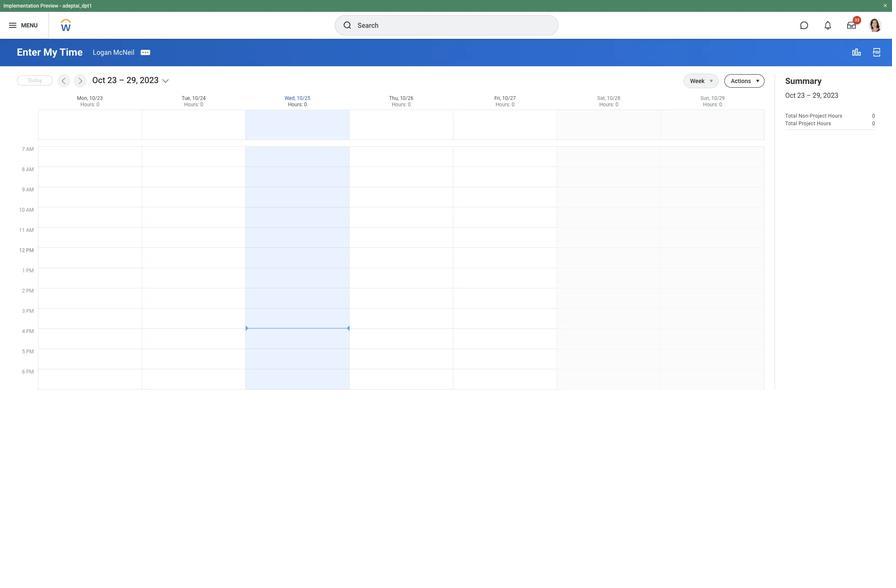 Task type: vqa. For each thing, say whether or not it's contained in the screenshot.


Task type: locate. For each thing, give the bounding box(es) containing it.
10/26
[[400, 95, 413, 101]]

9
[[22, 187, 25, 193]]

– down mcneil
[[119, 75, 124, 85]]

0 horizontal spatial 29,
[[127, 75, 138, 85]]

-
[[60, 3, 61, 9]]

project down non-
[[799, 121, 815, 127]]

2
[[22, 288, 25, 294]]

chevron left image
[[59, 77, 68, 85]]

0 horizontal spatial oct 23 – 29, 2023
[[92, 75, 159, 85]]

adeptai_dpt1
[[63, 3, 92, 9]]

oct 23 – 29, 2023 down mcneil
[[92, 75, 159, 85]]

1 hours: 0 from the left
[[80, 102, 99, 108]]

pm right 2
[[26, 288, 34, 294]]

1 vertical spatial total
[[785, 121, 797, 127]]

hours up total project hours on the right of the page
[[828, 113, 842, 119]]

7 pm from the top
[[26, 369, 34, 375]]

2 am from the top
[[26, 167, 34, 173]]

total
[[785, 113, 797, 119], [785, 121, 797, 127]]

am right 9
[[26, 187, 34, 193]]

hours: 0 down thu, 10/26
[[392, 102, 411, 108]]

today
[[27, 77, 42, 84]]

am for 8 am
[[26, 167, 34, 173]]

hours: down sun, 10/29
[[703, 102, 718, 108]]

4 am from the top
[[26, 207, 34, 213]]

hours: down tue, 10/24
[[184, 102, 199, 108]]

hours: 0
[[80, 102, 99, 108], [184, 102, 203, 108], [288, 102, 307, 108], [392, 102, 411, 108], [496, 102, 515, 108], [599, 102, 618, 108], [703, 102, 722, 108]]

pm right 6
[[26, 369, 34, 375]]

1 horizontal spatial oct
[[785, 92, 796, 100]]

caret down image
[[753, 78, 763, 84]]

hours: 0 down fri, 10/27
[[496, 102, 515, 108]]

hours: down wed, 10/25
[[288, 102, 303, 108]]

total project hours
[[785, 121, 831, 127]]

6
[[22, 369, 25, 375]]

10/24
[[192, 95, 206, 101]]

project
[[810, 113, 827, 119], [799, 121, 815, 127]]

hours:
[[80, 102, 95, 108], [184, 102, 199, 108], [288, 102, 303, 108], [392, 102, 407, 108], [496, 102, 510, 108], [599, 102, 614, 108], [703, 102, 718, 108]]

pm for 6 pm
[[26, 369, 34, 375]]

0 vertical spatial project
[[810, 113, 827, 119]]

4 hours: 0 from the left
[[392, 102, 411, 108]]

sat,
[[597, 95, 606, 101]]

oct 23 – 29, 2023
[[92, 75, 159, 85], [785, 92, 838, 100]]

1 vertical spatial project
[[799, 121, 815, 127]]

7 hours: from the left
[[703, 102, 718, 108]]

29, down the summary
[[813, 92, 822, 100]]

pm right 1
[[26, 268, 34, 274]]

0 vertical spatial oct
[[92, 75, 105, 85]]

1 horizontal spatial –
[[807, 92, 811, 100]]

hours: 0 down sat, 10/28
[[599, 102, 618, 108]]

oct
[[92, 75, 105, 85], [785, 92, 796, 100]]

0 horizontal spatial 2023
[[140, 75, 159, 85]]

1 am from the top
[[26, 146, 34, 152]]

hours
[[828, 113, 842, 119], [817, 121, 831, 127]]

mcneil
[[113, 48, 134, 56]]

7 hours: 0 from the left
[[703, 102, 722, 108]]

sun, 10/29
[[700, 95, 725, 101]]

– down the summary
[[807, 92, 811, 100]]

0 horizontal spatial –
[[119, 75, 124, 85]]

23 down logan mcneil link
[[107, 75, 117, 85]]

29,
[[127, 75, 138, 85], [813, 92, 822, 100]]

3 hours: 0 from the left
[[288, 102, 307, 108]]

hours: down sat, 10/28
[[599, 102, 614, 108]]

implementation
[[3, 3, 39, 9]]

sat, 10/28
[[597, 95, 620, 101]]

hours: 0 down mon, 10/23
[[80, 102, 99, 108]]

total left non-
[[785, 113, 797, 119]]

0 vertical spatial –
[[119, 75, 124, 85]]

10 am
[[19, 207, 34, 213]]

1
[[22, 268, 25, 274]]

hours: down mon, 10/23
[[80, 102, 95, 108]]

project up total project hours on the right of the page
[[810, 113, 827, 119]]

menu button
[[0, 12, 49, 39]]

0
[[97, 102, 99, 108], [200, 102, 203, 108], [304, 102, 307, 108], [408, 102, 411, 108], [512, 102, 515, 108], [615, 102, 618, 108], [719, 102, 722, 108], [872, 113, 875, 119], [872, 121, 875, 127]]

2 pm
[[22, 288, 34, 294]]

10/28
[[607, 95, 620, 101]]

33 button
[[842, 16, 861, 35]]

3
[[22, 309, 25, 315]]

am right 11
[[26, 228, 34, 233]]

chevron right image
[[76, 77, 84, 85]]

2023 up total non-project hours
[[823, 92, 838, 100]]

5 am from the top
[[26, 228, 34, 233]]

wed,
[[285, 95, 296, 101]]

week
[[690, 78, 705, 84]]

5 hours: 0 from the left
[[496, 102, 515, 108]]

enter my time
[[17, 46, 83, 58]]

close environment banner image
[[883, 3, 888, 8]]

wed, 10/25
[[285, 95, 310, 101]]

–
[[119, 75, 124, 85], [807, 92, 811, 100]]

menu banner
[[0, 0, 892, 39]]

5 pm from the top
[[26, 329, 34, 335]]

3 pm from the top
[[26, 288, 34, 294]]

2 pm from the top
[[26, 268, 34, 274]]

4 pm
[[22, 329, 34, 335]]

0 vertical spatial oct 23 – 29, 2023
[[92, 75, 159, 85]]

11 am
[[19, 228, 34, 233]]

total for total non-project hours
[[785, 113, 797, 119]]

2023 left chevron down image
[[140, 75, 159, 85]]

total for total project hours
[[785, 121, 797, 127]]

inbox large image
[[847, 21, 856, 30]]

am
[[26, 146, 34, 152], [26, 167, 34, 173], [26, 187, 34, 193], [26, 207, 34, 213], [26, 228, 34, 233]]

Search Workday  search field
[[358, 16, 541, 35]]

1 vertical spatial 2023
[[823, 92, 838, 100]]

pm right 3
[[26, 309, 34, 315]]

1 pm from the top
[[26, 248, 34, 254]]

pm for 3 pm
[[26, 309, 34, 315]]

view related information image
[[851, 47, 862, 57]]

0 vertical spatial total
[[785, 113, 797, 119]]

6 pm from the top
[[26, 349, 34, 355]]

am right "8"
[[26, 167, 34, 173]]

oct down the summary
[[785, 92, 796, 100]]

3 hours: from the left
[[288, 102, 303, 108]]

hours: 0 down wed, 10/25
[[288, 102, 307, 108]]

pm for 12 pm
[[26, 248, 34, 254]]

pm for 4 pm
[[26, 329, 34, 335]]

10
[[19, 207, 25, 213]]

2023
[[140, 75, 159, 85], [823, 92, 838, 100]]

am right the 10
[[26, 207, 34, 213]]

hours: 0 down tue, 10/24
[[184, 102, 203, 108]]

23 down the summary
[[797, 92, 805, 100]]

3 am from the top
[[26, 187, 34, 193]]

enter my time main content
[[0, 5, 892, 492]]

oct up 10/23
[[92, 75, 105, 85]]

tue, 10/24
[[182, 95, 206, 101]]

1 pm
[[22, 268, 34, 274]]

time
[[60, 46, 83, 58]]

am right 7
[[26, 146, 34, 152]]

9 am
[[22, 187, 34, 193]]

am for 11 am
[[26, 228, 34, 233]]

0 horizontal spatial 23
[[107, 75, 117, 85]]

mon,
[[77, 95, 88, 101]]

5 pm
[[22, 349, 34, 355]]

3 pm
[[22, 309, 34, 315]]

23
[[107, 75, 117, 85], [797, 92, 805, 100]]

total non-project hours
[[785, 113, 842, 119]]

10/29
[[711, 95, 725, 101]]

am for 10 am
[[26, 207, 34, 213]]

week button
[[684, 74, 705, 88]]

0 horizontal spatial oct
[[92, 75, 105, 85]]

4 pm from the top
[[26, 309, 34, 315]]

1 vertical spatial 23
[[797, 92, 805, 100]]

hours down total non-project hours
[[817, 121, 831, 127]]

4
[[22, 329, 25, 335]]

1 vertical spatial 29,
[[813, 92, 822, 100]]

total down total non-project hours
[[785, 121, 797, 127]]

pm right '5'
[[26, 349, 34, 355]]

2 total from the top
[[785, 121, 797, 127]]

hours: down fri, 10/27
[[496, 102, 510, 108]]

oct 23 – 29, 2023 down the summary
[[785, 92, 838, 100]]

fri,
[[494, 95, 501, 101]]

hours: 0 down sun, 10/29
[[703, 102, 722, 108]]

implementation preview -   adeptai_dpt1
[[3, 3, 92, 9]]

fri, 10/27
[[494, 95, 516, 101]]

my
[[43, 46, 57, 58]]

non-
[[799, 113, 810, 119]]

hours: down thu, 10/26
[[392, 102, 407, 108]]

pm right 4
[[26, 329, 34, 335]]

1 vertical spatial oct 23 – 29, 2023
[[785, 92, 838, 100]]

1 vertical spatial oct
[[785, 92, 796, 100]]

pm
[[26, 248, 34, 254], [26, 268, 34, 274], [26, 288, 34, 294], [26, 309, 34, 315], [26, 329, 34, 335], [26, 349, 34, 355], [26, 369, 34, 375]]

29, down mcneil
[[127, 75, 138, 85]]

pm right 12
[[26, 248, 34, 254]]

1 total from the top
[[785, 113, 797, 119]]



Task type: describe. For each thing, give the bounding box(es) containing it.
actions button
[[724, 74, 751, 88]]

notifications large image
[[824, 21, 832, 30]]

1 horizontal spatial 23
[[797, 92, 805, 100]]

1 vertical spatial –
[[807, 92, 811, 100]]

menu
[[21, 22, 38, 29]]

view printable version (pdf) image
[[872, 47, 882, 57]]

mon, 10/23
[[77, 95, 103, 101]]

7 am
[[22, 146, 34, 152]]

today button
[[17, 76, 53, 86]]

thu,
[[389, 95, 399, 101]]

search image
[[342, 20, 352, 30]]

7
[[22, 146, 25, 152]]

1 horizontal spatial oct 23 – 29, 2023
[[785, 92, 838, 100]]

1 vertical spatial hours
[[817, 121, 831, 127]]

11
[[19, 228, 25, 233]]

am for 7 am
[[26, 146, 34, 152]]

10/27
[[502, 95, 516, 101]]

logan mcneil link
[[93, 48, 134, 56]]

pm for 5 pm
[[26, 349, 34, 355]]

1 hours: from the left
[[80, 102, 95, 108]]

8
[[22, 167, 25, 173]]

chevron down image
[[161, 77, 170, 85]]

caret down image
[[706, 78, 716, 84]]

actions
[[731, 78, 751, 84]]

10/25
[[297, 95, 310, 101]]

12
[[19, 248, 25, 254]]

profile logan mcneil image
[[868, 19, 882, 34]]

logan
[[93, 48, 112, 56]]

1 horizontal spatial 2023
[[823, 92, 838, 100]]

8 am
[[22, 167, 34, 173]]

preview
[[40, 3, 58, 9]]

10/23
[[89, 95, 103, 101]]

6 hours: from the left
[[599, 102, 614, 108]]

12 pm
[[19, 248, 34, 254]]

tue,
[[182, 95, 191, 101]]

5 hours: from the left
[[496, 102, 510, 108]]

4 hours: from the left
[[392, 102, 407, 108]]

enter
[[17, 46, 41, 58]]

summary
[[785, 76, 822, 86]]

am for 9 am
[[26, 187, 34, 193]]

pm for 2 pm
[[26, 288, 34, 294]]

pm for 1 pm
[[26, 268, 34, 274]]

logan mcneil
[[93, 48, 134, 56]]

5
[[22, 349, 25, 355]]

0 vertical spatial 29,
[[127, 75, 138, 85]]

0 vertical spatial 23
[[107, 75, 117, 85]]

33
[[855, 18, 859, 22]]

sun,
[[700, 95, 710, 101]]

2 hours: 0 from the left
[[184, 102, 203, 108]]

thu, 10/26
[[389, 95, 413, 101]]

2 hours: from the left
[[184, 102, 199, 108]]

0 vertical spatial hours
[[828, 113, 842, 119]]

1 horizontal spatial 29,
[[813, 92, 822, 100]]

justify image
[[8, 20, 18, 30]]

6 pm
[[22, 369, 34, 375]]

0 vertical spatial 2023
[[140, 75, 159, 85]]

6 hours: 0 from the left
[[599, 102, 618, 108]]



